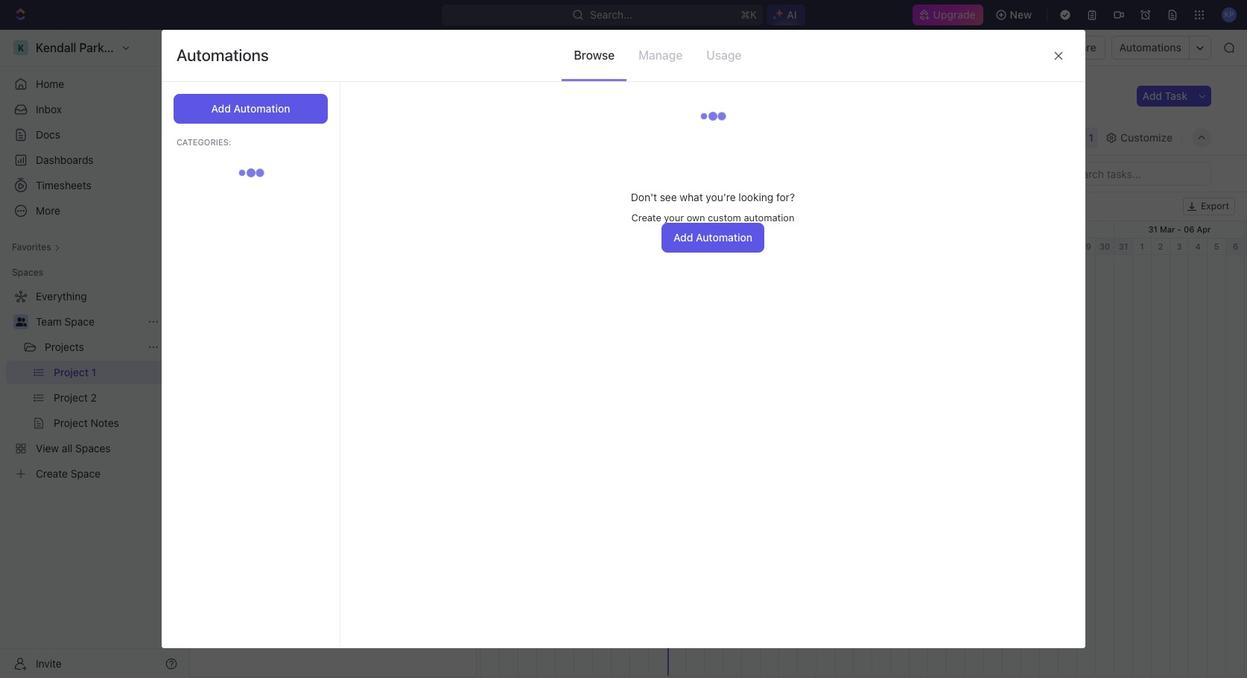 Task type: locate. For each thing, give the bounding box(es) containing it.
- left 16
[[787, 224, 791, 234]]

0 horizontal spatial -
[[656, 224, 660, 234]]

space up 'project 1'
[[246, 41, 276, 54]]

2 29 element from the left
[[1078, 239, 1097, 255]]

mar for 10
[[769, 224, 784, 234]]

2 horizontal spatial 1
[[1141, 242, 1145, 251]]

5
[[1215, 242, 1220, 251]]

1 horizontal spatial team space
[[218, 41, 276, 54]]

0 horizontal spatial 31
[[1120, 242, 1129, 251]]

team space right user group icon
[[218, 41, 276, 54]]

upgrade link
[[913, 4, 984, 25]]

search...
[[591, 8, 633, 21]]

tree inside sidebar navigation
[[6, 285, 183, 486]]

0 vertical spatial team
[[218, 41, 244, 54]]

space
[[246, 41, 276, 54], [65, 315, 95, 328]]

3
[[1177, 242, 1183, 251]]

2 vertical spatial 1
[[1141, 242, 1145, 251]]

10 mar - 16 mar
[[758, 224, 820, 234]]

0 horizontal spatial team space
[[36, 315, 95, 328]]

mar up 2
[[1161, 224, 1176, 234]]

add up categories:
[[211, 102, 231, 115]]

see
[[660, 191, 677, 204]]

2 28 element from the left
[[1059, 239, 1078, 255]]

docs
[[36, 128, 60, 141]]

26 element down the 24 mar - 30 mar 'element'
[[1022, 239, 1041, 255]]

6
[[656, 242, 661, 251], [1234, 242, 1239, 251]]

31 for 31
[[1120, 242, 1129, 251]]

29 element down 25 feb - 02 mar element
[[538, 239, 556, 255]]

mar
[[639, 224, 654, 234], [676, 224, 691, 234], [769, 224, 784, 234], [805, 224, 820, 234], [1161, 224, 1176, 234]]

mar right 16
[[805, 224, 820, 234]]

1 6 from the left
[[656, 242, 661, 251]]

Search tasks... text field
[[1062, 163, 1211, 185]]

30 element
[[1097, 239, 1115, 255]]

-
[[656, 224, 660, 234], [787, 224, 791, 234], [1178, 224, 1182, 234]]

custom
[[708, 212, 742, 224]]

1 mar from the left
[[639, 224, 654, 234]]

automation inside create your own custom automation add automation
[[696, 231, 753, 244]]

tree containing team space
[[6, 285, 183, 486]]

docs link
[[6, 123, 183, 147]]

1 horizontal spatial 27 element
[[1041, 239, 1059, 255]]

11
[[747, 242, 755, 251]]

27 element
[[500, 239, 519, 255], [1041, 239, 1059, 255]]

25 element
[[463, 239, 482, 255], [1003, 239, 1022, 255]]

automations
[[1120, 41, 1182, 54], [177, 45, 269, 65]]

share
[[1069, 41, 1097, 54]]

1 right project
[[287, 85, 296, 106]]

0 horizontal spatial add automation button
[[174, 94, 328, 124]]

- inside 10 mar - 16 mar element
[[787, 224, 791, 234]]

favorites button
[[6, 239, 66, 256]]

1 - from the left
[[656, 224, 660, 234]]

team
[[218, 41, 244, 54], [36, 315, 62, 328]]

1 horizontal spatial automation
[[696, 231, 753, 244]]

space up the projects link
[[65, 315, 95, 328]]

0 horizontal spatial add
[[211, 102, 231, 115]]

3 mar from the left
[[769, 224, 784, 234]]

favorites
[[12, 242, 51, 253]]

1 horizontal spatial automations
[[1120, 41, 1182, 54]]

25 element down 25 feb - 02 mar element
[[463, 239, 482, 255]]

17 mar - 23 mar element
[[854, 221, 985, 238]]

add for add task
[[1143, 89, 1163, 102]]

0 horizontal spatial automation
[[234, 102, 290, 115]]

automations up add task
[[1120, 41, 1182, 54]]

sidebar navigation
[[0, 30, 190, 678]]

4 mar from the left
[[805, 224, 820, 234]]

6 right 5
[[1234, 242, 1239, 251]]

03 mar - 09 mar element
[[593, 221, 724, 238]]

29
[[1082, 242, 1092, 251]]

25 element right 23 element
[[1003, 239, 1022, 255]]

- inside 31 mar - 06 apr 'element'
[[1178, 224, 1182, 234]]

mar for 03
[[639, 224, 654, 234]]

1 horizontal spatial -
[[787, 224, 791, 234]]

1 left customize button
[[1090, 131, 1094, 144]]

0 vertical spatial team space link
[[199, 39, 280, 57]]

tree
[[6, 285, 183, 486]]

24 element
[[985, 239, 1003, 255]]

12 element
[[761, 239, 780, 255]]

1 horizontal spatial 28 element
[[1059, 239, 1078, 255]]

browse
[[574, 48, 615, 62]]

2 element
[[575, 239, 593, 255]]

0 vertical spatial 10
[[758, 224, 767, 234]]

manage
[[639, 48, 683, 62]]

1 horizontal spatial 1
[[1090, 131, 1094, 144]]

0 horizontal spatial 28 element
[[519, 239, 538, 255]]

- inside 03 mar - 09 mar element
[[656, 224, 660, 234]]

0 horizontal spatial 25 element
[[463, 239, 482, 255]]

10
[[758, 224, 767, 234], [728, 242, 738, 251]]

12
[[766, 242, 775, 251]]

30
[[1100, 242, 1111, 251]]

28 element left 29 at the top of the page
[[1059, 239, 1078, 255]]

create your own custom automation add automation
[[632, 212, 795, 244]]

0 vertical spatial space
[[246, 41, 276, 54]]

1 button
[[1041, 127, 1099, 148]]

0 horizontal spatial team space link
[[36, 310, 142, 334]]

1 horizontal spatial 29 element
[[1078, 239, 1097, 255]]

29 element left 30
[[1078, 239, 1097, 255]]

user group image
[[204, 44, 213, 51]]

6 down 03 mar - 09 mar element
[[656, 242, 661, 251]]

1 vertical spatial team space
[[36, 315, 95, 328]]

31 for 31 mar - 06 apr
[[1149, 224, 1158, 234]]

1 right 31 element
[[1141, 242, 1145, 251]]

name column header
[[235, 221, 429, 254]]

1 horizontal spatial add automation button
[[662, 223, 765, 253]]

2 horizontal spatial -
[[1178, 224, 1182, 234]]

1 vertical spatial 31
[[1120, 242, 1129, 251]]

26 element
[[482, 239, 500, 255], [1022, 239, 1041, 255]]

20 element
[[910, 239, 929, 255]]

tree grid
[[190, 221, 476, 676]]

own
[[687, 212, 706, 224]]

0 horizontal spatial 1
[[287, 85, 296, 106]]

0 horizontal spatial 29 element
[[538, 239, 556, 255]]

4 element
[[612, 239, 631, 255]]

mar down create
[[639, 224, 654, 234]]

add left task
[[1143, 89, 1163, 102]]

1 horizontal spatial 6
[[1234, 242, 1239, 251]]

0 horizontal spatial 27 element
[[500, 239, 519, 255]]

5 mar from the left
[[1161, 224, 1176, 234]]

timesheets link
[[6, 174, 183, 198]]

automations inside button
[[1120, 41, 1182, 54]]

looking
[[739, 191, 774, 204]]

0 horizontal spatial 6
[[656, 242, 661, 251]]

1 horizontal spatial add
[[674, 231, 694, 244]]

2 mar from the left
[[676, 224, 691, 234]]

dashboards
[[36, 154, 94, 166]]

0 vertical spatial automation
[[234, 102, 290, 115]]

team space link up project
[[199, 39, 280, 57]]

31
[[1149, 224, 1158, 234], [1120, 242, 1129, 251]]

team right user group icon
[[218, 41, 244, 54]]

1 vertical spatial team space link
[[36, 310, 142, 334]]

1 vertical spatial 1
[[1090, 131, 1094, 144]]

mar down your at the top right
[[676, 224, 691, 234]]

1 vertical spatial space
[[65, 315, 95, 328]]

0 horizontal spatial team
[[36, 315, 62, 328]]

- for 16
[[787, 224, 791, 234]]

your
[[665, 212, 684, 224]]

mar for 31
[[1161, 224, 1176, 234]]

inbox link
[[6, 98, 183, 122]]

1 horizontal spatial 31
[[1149, 224, 1158, 234]]

automation
[[234, 102, 290, 115], [696, 231, 753, 244]]

team right user group image
[[36, 315, 62, 328]]

1 horizontal spatial 26 element
[[1022, 239, 1041, 255]]

27 element down 25 feb - 02 mar element
[[500, 239, 519, 255]]

add task
[[1143, 89, 1188, 102]]

28 element
[[519, 239, 538, 255], [1059, 239, 1078, 255]]

10 down automation
[[758, 224, 767, 234]]

2 25 element from the left
[[1003, 239, 1022, 255]]

2 horizontal spatial add
[[1143, 89, 1163, 102]]

29 element
[[538, 239, 556, 255], [1078, 239, 1097, 255]]

0 vertical spatial 31
[[1149, 224, 1158, 234]]

1 horizontal spatial 25 element
[[1003, 239, 1022, 255]]

1 25 element from the left
[[463, 239, 482, 255]]

team space
[[218, 41, 276, 54], [36, 315, 95, 328]]

0 horizontal spatial space
[[65, 315, 95, 328]]

31 inside 'element'
[[1149, 224, 1158, 234]]

automation inside button
[[234, 102, 290, 115]]

team inside tree
[[36, 315, 62, 328]]

31 mar - 06 apr
[[1149, 224, 1212, 234]]

03 mar - 09 mar
[[626, 224, 691, 234]]

automations up project
[[177, 45, 269, 65]]

categories:
[[177, 137, 231, 147]]

25 feb - 02 mar element
[[463, 221, 593, 238]]

27 element down the 24 mar - 30 mar 'element'
[[1041, 239, 1059, 255]]

- for 09
[[656, 224, 660, 234]]

2 - from the left
[[787, 224, 791, 234]]

team space link
[[199, 39, 280, 57], [36, 310, 142, 334]]

0 vertical spatial 1
[[287, 85, 296, 106]]

2
[[1159, 242, 1164, 251]]

24 mar - 30 mar element
[[985, 221, 1115, 238]]

0 horizontal spatial 26 element
[[482, 239, 500, 255]]

projects
[[45, 341, 84, 353]]

team space link up the projects link
[[36, 310, 142, 334]]

29 element containing 29
[[1078, 239, 1097, 255]]

add right 09
[[674, 231, 694, 244]]

add task button
[[1137, 86, 1194, 107]]

1 vertical spatial automation
[[696, 231, 753, 244]]

you're
[[706, 191, 736, 204]]

28 element down 25 feb - 02 mar element
[[519, 239, 538, 255]]

10 right 9
[[728, 242, 738, 251]]

9
[[711, 242, 717, 251]]

customize
[[1121, 131, 1173, 144]]

mar down automation
[[769, 224, 784, 234]]

add for add automation
[[211, 102, 231, 115]]

4
[[1196, 242, 1202, 251]]

0 horizontal spatial 10
[[728, 242, 738, 251]]

- left 09
[[656, 224, 660, 234]]

3 - from the left
[[1178, 224, 1182, 234]]

1 vertical spatial team
[[36, 315, 62, 328]]

home link
[[6, 72, 183, 96]]

1 horizontal spatial 10
[[758, 224, 767, 234]]

team space up projects on the left bottom of the page
[[36, 315, 95, 328]]

mar inside 'element'
[[1161, 224, 1176, 234]]

add automation button
[[174, 94, 328, 124], [662, 223, 765, 253]]

1
[[287, 85, 296, 106], [1090, 131, 1094, 144], [1141, 242, 1145, 251]]

add
[[1143, 89, 1163, 102], [211, 102, 231, 115], [674, 231, 694, 244]]

26 element down 25 feb - 02 mar element
[[482, 239, 500, 255]]

customize button
[[1102, 127, 1178, 148]]

- left 06 at top
[[1178, 224, 1182, 234]]

1 vertical spatial 10
[[728, 242, 738, 251]]

3 element
[[593, 239, 612, 255]]

1 vertical spatial add automation button
[[662, 223, 765, 253]]



Task type: describe. For each thing, give the bounding box(es) containing it.
spaces
[[12, 267, 43, 278]]

⌘k
[[741, 8, 758, 21]]

new
[[1011, 8, 1033, 21]]

1 27 element from the left
[[500, 239, 519, 255]]

1 inside 1 dropdown button
[[1090, 131, 1094, 144]]

automations button
[[1113, 37, 1190, 59]]

21 element
[[929, 239, 948, 255]]

2 6 from the left
[[1234, 242, 1239, 251]]

today
[[672, 258, 693, 267]]

13 element
[[780, 239, 798, 255]]

1 28 element from the left
[[519, 239, 538, 255]]

invite
[[36, 657, 62, 670]]

1 horizontal spatial team space link
[[199, 39, 280, 57]]

export button
[[1184, 198, 1236, 215]]

1 26 element from the left
[[482, 239, 500, 255]]

what
[[680, 191, 704, 204]]

team space inside tree
[[36, 315, 95, 328]]

0 vertical spatial add automation button
[[174, 94, 328, 124]]

1 element
[[556, 239, 575, 255]]

upgrade
[[934, 8, 976, 21]]

2 26 element from the left
[[1022, 239, 1041, 255]]

for?
[[777, 191, 796, 204]]

19 element
[[892, 239, 910, 255]]

2 27 element from the left
[[1041, 239, 1059, 255]]

share button
[[1060, 36, 1106, 60]]

18 element
[[873, 239, 892, 255]]

new button
[[990, 3, 1041, 27]]

1 horizontal spatial team
[[218, 41, 244, 54]]

06
[[1185, 224, 1195, 234]]

home
[[36, 78, 64, 90]]

7
[[675, 242, 679, 251]]

task
[[1166, 89, 1188, 102]]

10 element
[[724, 239, 743, 255]]

user group image
[[15, 318, 26, 327]]

team space link inside tree
[[36, 310, 142, 334]]

23 element
[[966, 239, 985, 255]]

project
[[226, 85, 283, 106]]

1 horizontal spatial space
[[246, 41, 276, 54]]

1 29 element from the left
[[538, 239, 556, 255]]

5 element
[[631, 239, 649, 255]]

0 vertical spatial team space
[[218, 41, 276, 54]]

11 element
[[743, 239, 761, 255]]

10 for 10
[[728, 242, 738, 251]]

16 element
[[836, 239, 854, 255]]

31 mar - 06 apr element
[[1115, 221, 1246, 238]]

- for 06
[[1178, 224, 1182, 234]]

0 horizontal spatial automations
[[177, 45, 269, 65]]

projects link
[[45, 335, 142, 359]]

10 for 10 mar - 16 mar
[[758, 224, 767, 234]]

timesheets
[[36, 179, 91, 192]]

14 element
[[798, 239, 817, 255]]

09
[[662, 224, 673, 234]]

create
[[632, 212, 662, 224]]

don't
[[631, 191, 657, 204]]

16
[[793, 224, 802, 234]]

project 1 cell
[[235, 255, 429, 281]]

add automation
[[211, 102, 290, 115]]

31 element
[[1115, 239, 1134, 255]]

export
[[1202, 201, 1230, 212]]

don't see what you're looking for?
[[631, 191, 796, 204]]

space inside tree
[[65, 315, 95, 328]]

apr
[[1198, 224, 1212, 234]]

10 mar - 16 mar element
[[724, 221, 854, 238]]

22 element
[[948, 239, 966, 255]]

inbox
[[36, 103, 62, 116]]

8
[[693, 242, 698, 251]]

automation
[[744, 212, 795, 224]]

15 element
[[817, 239, 836, 255]]

usage
[[707, 48, 742, 62]]

project 1
[[226, 85, 300, 106]]

17 element
[[854, 239, 873, 255]]

dashboards link
[[6, 148, 183, 172]]

add inside create your own custom automation add automation
[[674, 231, 694, 244]]

03
[[626, 224, 636, 234]]



Task type: vqa. For each thing, say whether or not it's contained in the screenshot.
the topmost SPACE
yes



